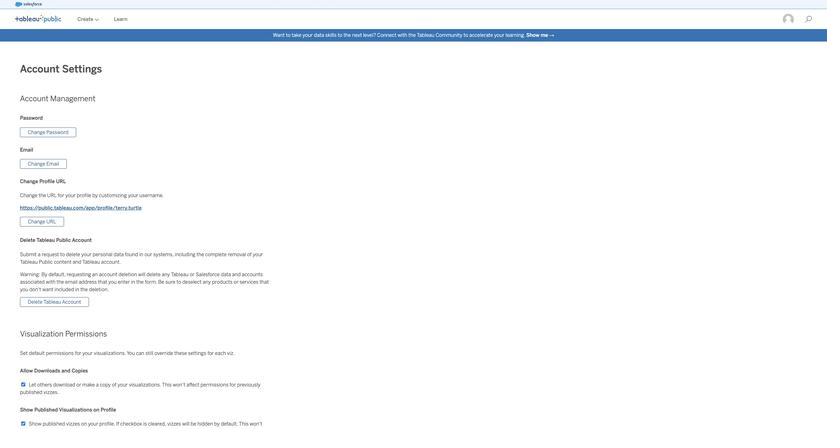 Task type: describe. For each thing, give the bounding box(es) containing it.
visualization permissions
[[20, 329, 107, 338]]

your inside the show published vizzes on your profile. if checkbox is cleared, vizzes will be hidden by default. this won't affect the visibility of previously published vizzes.
[[88, 421, 98, 427]]

set default permissions for your visualizations. you can still override these settings for each viz.
[[20, 350, 235, 356]]

default.
[[221, 421, 238, 427]]

your left learning.
[[495, 32, 505, 38]]

deselect
[[182, 279, 202, 285]]

viz.
[[227, 350, 235, 356]]

the down change profile url
[[39, 193, 46, 198]]

in inside submit a request to delete your personal data found in our systems, including the complete removal of your tableau public content and tableau account.
[[139, 251, 143, 257]]

connect
[[377, 32, 397, 38]]

warning:
[[20, 271, 40, 277]]

your inside let others download or make a copy of your visualizations. this won't affect permissions for previously published vizzes.
[[118, 382, 128, 388]]

this inside the show published vizzes on your profile. if checkbox is cleared, vizzes will be hidden by default. this won't affect the visibility of previously published vizzes.
[[239, 421, 249, 427]]

change the url for your profile by customizing your username.
[[20, 193, 164, 198]]

change for change email
[[28, 161, 45, 167]]

1 that from the left
[[98, 279, 107, 285]]

email
[[65, 279, 78, 285]]

me
[[541, 32, 549, 38]]

1 vizzes from the left
[[66, 421, 80, 427]]

will inside warning: by default, requesting an account deletion will delete any tableau or salesforce data and accounts associated with the email address that you enter in the form. be sure to deselect any products or services that you don't want included in the deletion.
[[138, 271, 145, 277]]

and inside submit a request to delete your personal data found in our systems, including the complete removal of your tableau public content and tableau account.
[[73, 259, 81, 265]]

0 horizontal spatial you
[[20, 286, 28, 292]]

the right connect
[[409, 32, 416, 38]]

2 that from the left
[[260, 279, 269, 285]]

by
[[41, 271, 47, 277]]

copy
[[100, 382, 111, 388]]

→
[[550, 32, 555, 38]]

downloads
[[34, 368, 60, 374]]

let
[[29, 382, 36, 388]]

delete inside warning: by default, requesting an account deletion will delete any tableau or salesforce data and accounts associated with the email address that you enter in the form. be sure to deselect any products or services that you don't want included in the deletion.
[[147, 271, 161, 277]]

tableau up an
[[82, 259, 100, 265]]

change for change profile url
[[20, 178, 38, 184]]

want to take your data skills to the next level? connect with the tableau community to accelerate your learning. show me →
[[273, 32, 555, 38]]

take
[[292, 32, 302, 38]]

username.
[[139, 193, 164, 198]]

be
[[191, 421, 196, 427]]

visibility
[[43, 428, 61, 429]]

account
[[99, 271, 117, 277]]

vizzes. inside the show published vizzes on your profile. if checkbox is cleared, vizzes will be hidden by default. this won't affect the visibility of previously published vizzes.
[[116, 428, 131, 429]]

content
[[54, 259, 72, 265]]

salesforce
[[196, 271, 220, 277]]

tableau up "request"
[[37, 237, 55, 243]]

download
[[53, 382, 75, 388]]

don't
[[29, 286, 41, 292]]

show published vizzes on your profile. if checkbox is cleared, vizzes will be hidden by default. this won't affect the visibility of previously published vizzes.
[[20, 421, 262, 429]]

the down address
[[80, 286, 88, 292]]

0 vertical spatial public
[[56, 237, 71, 243]]

systems,
[[153, 251, 174, 257]]

including
[[175, 251, 196, 257]]

checkbox
[[120, 421, 142, 427]]

deletion.
[[89, 286, 109, 292]]

affect inside let others download or make a copy of your visualizations. this won't affect permissions for previously published vizzes.
[[187, 382, 200, 388]]

to inside submit a request to delete your personal data found in our systems, including the complete removal of your tableau public content and tableau account.
[[60, 251, 65, 257]]

1 horizontal spatial in
[[131, 279, 135, 285]]

to left take
[[286, 32, 291, 38]]

want
[[42, 286, 53, 292]]

others
[[37, 382, 52, 388]]

settings
[[188, 350, 206, 356]]

account settings
[[20, 63, 102, 75]]

published
[[34, 407, 58, 413]]

be
[[158, 279, 164, 285]]

go to search image
[[798, 16, 820, 23]]

learn
[[114, 16, 127, 22]]

will inside the show published vizzes on your profile. if checkbox is cleared, vizzes will be hidden by default. this won't affect the visibility of previously published vizzes.
[[182, 421, 190, 427]]

allow downloads and copies
[[20, 368, 88, 374]]

1 horizontal spatial email
[[46, 161, 59, 167]]

2 vertical spatial in
[[75, 286, 79, 292]]

tableau inside warning: by default, requesting an account deletion will delete any tableau or salesforce data and accounts associated with the email address that you enter in the form. be sure to deselect any products or services that you don't want included in the deletion.
[[171, 271, 189, 277]]

affect inside the show published vizzes on your profile. if checkbox is cleared, vizzes will be hidden by default. this won't affect the visibility of previously published vizzes.
[[20, 428, 33, 429]]

want
[[273, 32, 285, 38]]

warning: by default, requesting an account deletion will delete any tableau or salesforce data and accounts associated with the email address that you enter in the form. be sure to deselect any products or services that you don't want included in the deletion.
[[20, 271, 269, 292]]

cleared,
[[148, 421, 166, 427]]

tableau left community
[[417, 32, 435, 38]]

public inside submit a request to delete your personal data found in our systems, including the complete removal of your tableau public content and tableau account.
[[39, 259, 53, 265]]

permissions inside let others download or make a copy of your visualizations. this won't affect permissions for previously published vizzes.
[[201, 382, 229, 388]]

on for visualizations
[[93, 407, 99, 413]]

https://public.tableau.com/app/profile/terry.turtle
[[20, 205, 142, 211]]

data inside warning: by default, requesting an account deletion will delete any tableau or salesforce data and accounts associated with the email address that you enter in the form. be sure to deselect any products or services that you don't want included in the deletion.
[[221, 271, 231, 277]]

or inside let others download or make a copy of your visualizations. this won't affect permissions for previously published vizzes.
[[76, 382, 81, 388]]

1 horizontal spatial or
[[190, 271, 195, 277]]

Let others download or make a copy of your visualizations. This won't affect permissions for previously published vizzes. checkbox
[[21, 382, 25, 386]]

an
[[92, 271, 98, 277]]

the left next
[[344, 32, 351, 38]]

skills
[[326, 32, 337, 38]]

each
[[215, 350, 226, 356]]

your left personal
[[81, 251, 92, 257]]

0 vertical spatial show
[[527, 32, 540, 38]]

change url button
[[20, 217, 64, 227]]

2 vertical spatial and
[[62, 368, 70, 374]]

a inside let others download or make a copy of your visualizations. this won't affect permissions for previously published vizzes.
[[96, 382, 99, 388]]

permissions
[[65, 329, 107, 338]]

associated
[[20, 279, 45, 285]]

make
[[82, 382, 95, 388]]

form.
[[145, 279, 157, 285]]

the inside the show published vizzes on your profile. if checkbox is cleared, vizzes will be hidden by default. this won't affect the visibility of previously published vizzes.
[[34, 428, 42, 429]]

1 vertical spatial any
[[203, 279, 211, 285]]

0 vertical spatial profile
[[39, 178, 55, 184]]

accelerate
[[470, 32, 493, 38]]

delete tableau public account
[[20, 237, 92, 243]]

products
[[212, 279, 233, 285]]

profile
[[77, 193, 91, 198]]

this inside let others download or make a copy of your visualizations. this won't affect permissions for previously published vizzes.
[[162, 382, 172, 388]]

community
[[436, 32, 463, 38]]

accounts
[[242, 271, 263, 277]]

change password link
[[20, 127, 76, 137]]

of inside the show published vizzes on your profile. if checkbox is cleared, vizzes will be hidden by default. this won't affect the visibility of previously published vizzes.
[[62, 428, 67, 429]]

copies
[[72, 368, 88, 374]]

Show published vizzes on your profile. If checkbox is cleared, vizzes will be hidden by default. This won't affect the visibility of previously published vizzes. checkbox
[[21, 422, 25, 426]]

2 vertical spatial published
[[92, 428, 115, 429]]

change password
[[28, 129, 69, 135]]

hidden
[[198, 421, 213, 427]]

salesforce logo image
[[15, 2, 42, 7]]

profile.
[[99, 421, 115, 427]]

logo image
[[15, 15, 61, 23]]

submit
[[20, 251, 37, 257]]

submit a request to delete your personal data found in our systems, including the complete removal of your tableau public content and tableau account.
[[20, 251, 263, 265]]

change email
[[28, 161, 59, 167]]

previously inside let others download or make a copy of your visualizations. this won't affect permissions for previously published vizzes.
[[237, 382, 261, 388]]

1 vertical spatial profile
[[101, 407, 116, 413]]

of inside let others download or make a copy of your visualizations. this won't affect permissions for previously published vizzes.
[[112, 382, 117, 388]]

default
[[29, 350, 45, 356]]

requesting
[[67, 271, 91, 277]]

visualization
[[20, 329, 63, 338]]



Task type: vqa. For each thing, say whether or not it's contained in the screenshot.
bottom See
no



Task type: locate. For each thing, give the bounding box(es) containing it.
1 vertical spatial previously
[[68, 428, 91, 429]]

delete down don't
[[28, 299, 42, 305]]

for inside let others download or make a copy of your visualizations. this won't affect permissions for previously published vizzes.
[[230, 382, 236, 388]]

management
[[50, 94, 96, 103]]

for
[[58, 193, 64, 198], [75, 350, 81, 356], [208, 350, 214, 356], [230, 382, 236, 388]]

2 horizontal spatial of
[[247, 251, 252, 257]]

1 horizontal spatial any
[[203, 279, 211, 285]]

0 horizontal spatial that
[[98, 279, 107, 285]]

won't inside the show published vizzes on your profile. if checkbox is cleared, vizzes will be hidden by default. this won't affect the visibility of previously published vizzes.
[[250, 421, 262, 427]]

and inside warning: by default, requesting an account deletion will delete any tableau or salesforce data and accounts associated with the email address that you enter in the form. be sure to deselect any products or services that you don't want included in the deletion.
[[232, 271, 241, 277]]

0 vertical spatial delete
[[20, 237, 35, 243]]

0 vertical spatial password
[[20, 115, 43, 121]]

show for show published visualizations on profile
[[20, 407, 33, 413]]

that up deletion.
[[98, 279, 107, 285]]

create
[[77, 16, 93, 22]]

with up want
[[46, 279, 55, 285]]

customizing
[[99, 193, 127, 198]]

0 horizontal spatial published
[[20, 389, 42, 395]]

personal
[[93, 251, 112, 257]]

change for change password
[[28, 129, 45, 135]]

a left copy
[[96, 382, 99, 388]]

default,
[[49, 271, 66, 277]]

the inside submit a request to delete your personal data found in our systems, including the complete removal of your tableau public content and tableau account.
[[197, 251, 204, 257]]

on right visualizations
[[93, 407, 99, 413]]

will
[[138, 271, 145, 277], [182, 421, 190, 427]]

of right visibility
[[62, 428, 67, 429]]

tableau down want
[[43, 299, 61, 305]]

change for change url
[[28, 219, 45, 225]]

create button
[[70, 10, 107, 29]]

1 vertical spatial password
[[46, 129, 69, 135]]

2 horizontal spatial in
[[139, 251, 143, 257]]

1 horizontal spatial vizzes
[[167, 421, 181, 427]]

terry.turtle image
[[783, 13, 795, 26]]

0 horizontal spatial email
[[20, 147, 33, 153]]

url up delete tableau public account
[[46, 219, 56, 225]]

found
[[125, 251, 138, 257]]

your left profile.
[[88, 421, 98, 427]]

your right copy
[[118, 382, 128, 388]]

by right profile
[[92, 193, 98, 198]]

2 horizontal spatial or
[[234, 279, 239, 285]]

tableau down submit
[[20, 259, 38, 265]]

data
[[314, 32, 324, 38], [114, 251, 124, 257], [221, 271, 231, 277]]

show me link
[[527, 32, 549, 38]]

or
[[190, 271, 195, 277], [234, 279, 239, 285], [76, 382, 81, 388]]

with
[[398, 32, 408, 38], [46, 279, 55, 285]]

1 horizontal spatial this
[[239, 421, 249, 427]]

still
[[146, 350, 153, 356]]

the right including
[[197, 251, 204, 257]]

1 vertical spatial show
[[20, 407, 33, 413]]

or left services
[[234, 279, 239, 285]]

published up visibility
[[43, 421, 65, 427]]

our
[[145, 251, 152, 257]]

1 horizontal spatial delete
[[147, 271, 161, 277]]

0 horizontal spatial public
[[39, 259, 53, 265]]

0 horizontal spatial or
[[76, 382, 81, 388]]

0 vertical spatial affect
[[187, 382, 200, 388]]

0 horizontal spatial password
[[20, 115, 43, 121]]

visualizations. inside let others download or make a copy of your visualizations. this won't affect permissions for previously published vizzes.
[[129, 382, 161, 388]]

learning.
[[506, 32, 526, 38]]

1 horizontal spatial vizzes.
[[116, 428, 131, 429]]

show inside the show published vizzes on your profile. if checkbox is cleared, vizzes will be hidden by default. this won't affect the visibility of previously published vizzes.
[[29, 421, 42, 427]]

0 vertical spatial permissions
[[46, 350, 74, 356]]

tableau
[[417, 32, 435, 38], [37, 237, 55, 243], [20, 259, 38, 265], [82, 259, 100, 265], [171, 271, 189, 277], [43, 299, 61, 305]]

1 horizontal spatial with
[[398, 32, 408, 38]]

0 horizontal spatial a
[[38, 251, 41, 257]]

data up account.
[[114, 251, 124, 257]]

with right connect
[[398, 32, 408, 38]]

settings
[[62, 63, 102, 75]]

0 vertical spatial won't
[[173, 382, 185, 388]]

you
[[127, 350, 135, 356]]

sure
[[166, 279, 176, 285]]

this
[[162, 382, 172, 388], [239, 421, 249, 427]]

0 horizontal spatial in
[[75, 286, 79, 292]]

1 vertical spatial by
[[214, 421, 220, 427]]

show up 'show published vizzes on your profile. if checkbox is cleared, vizzes will be hidden by default. this won't affect the visibility of previously published vizzes.' checkbox at the bottom of the page
[[20, 407, 33, 413]]

show
[[527, 32, 540, 38], [20, 407, 33, 413], [29, 421, 42, 427]]

2 vizzes from the left
[[167, 421, 181, 427]]

to left accelerate
[[464, 32, 469, 38]]

or up "deselect"
[[190, 271, 195, 277]]

delete
[[20, 237, 35, 243], [28, 299, 42, 305]]

0 vertical spatial url
[[56, 178, 66, 184]]

delete for delete tableau account
[[28, 299, 42, 305]]

0 vertical spatial previously
[[237, 382, 261, 388]]

vizzes. inside let others download or make a copy of your visualizations. this won't affect permissions for previously published vizzes.
[[43, 389, 59, 395]]

url down change profile url
[[47, 193, 57, 198]]

and up requesting
[[73, 259, 81, 265]]

address
[[79, 279, 97, 285]]

delete up form.
[[147, 271, 161, 277]]

vizzes right cleared, on the left bottom
[[167, 421, 181, 427]]

1 horizontal spatial data
[[221, 271, 231, 277]]

your up accounts
[[253, 251, 263, 257]]

1 vertical spatial data
[[114, 251, 124, 257]]

the left form.
[[136, 279, 144, 285]]

data inside submit a request to delete your personal data found in our systems, including the complete removal of your tableau public content and tableau account.
[[114, 251, 124, 257]]

the
[[344, 32, 351, 38], [409, 32, 416, 38], [39, 193, 46, 198], [197, 251, 204, 257], [57, 279, 64, 285], [136, 279, 144, 285], [80, 286, 88, 292], [34, 428, 42, 429]]

delete tableau account
[[28, 299, 81, 305]]

0 horizontal spatial vizzes
[[66, 421, 80, 427]]

0 vertical spatial delete
[[66, 251, 80, 257]]

1 horizontal spatial public
[[56, 237, 71, 243]]

allow
[[20, 368, 33, 374]]

email up change profile url
[[46, 161, 59, 167]]

learn link
[[107, 10, 135, 29]]

https://public.tableau.com/app/profile/terry.turtle link
[[20, 205, 142, 211]]

0 horizontal spatial of
[[62, 428, 67, 429]]

change inside button
[[28, 219, 45, 225]]

url down change email link
[[56, 178, 66, 184]]

profile up profile.
[[101, 407, 116, 413]]

0 horizontal spatial previously
[[68, 428, 91, 429]]

0 vertical spatial data
[[314, 32, 324, 38]]

1 vertical spatial in
[[131, 279, 135, 285]]

0 horizontal spatial permissions
[[46, 350, 74, 356]]

and up services
[[232, 271, 241, 277]]

profile
[[39, 178, 55, 184], [101, 407, 116, 413]]

your left profile
[[65, 193, 76, 198]]

0 vertical spatial will
[[138, 271, 145, 277]]

services
[[240, 279, 259, 285]]

public down "request"
[[39, 259, 53, 265]]

0 horizontal spatial by
[[92, 193, 98, 198]]

to up content
[[60, 251, 65, 257]]

visualizations
[[59, 407, 92, 413]]

show published visualizations on profile
[[20, 407, 116, 413]]

change for change the url for your profile by customizing your username.
[[20, 193, 37, 198]]

tableau up sure
[[171, 271, 189, 277]]

is
[[143, 421, 147, 427]]

or left the make
[[76, 382, 81, 388]]

2 vertical spatial url
[[46, 219, 56, 225]]

1 vertical spatial or
[[234, 279, 239, 285]]

a inside submit a request to delete your personal data found in our systems, including the complete removal of your tableau public content and tableau account.
[[38, 251, 41, 257]]

0 vertical spatial email
[[20, 147, 33, 153]]

2 vertical spatial of
[[62, 428, 67, 429]]

1 horizontal spatial won't
[[250, 421, 262, 427]]

1 vertical spatial won't
[[250, 421, 262, 427]]

you down account on the bottom left
[[108, 279, 117, 285]]

in left 'our'
[[139, 251, 143, 257]]

delete up submit
[[20, 237, 35, 243]]

of right copy
[[112, 382, 117, 388]]

url inside button
[[46, 219, 56, 225]]

by
[[92, 193, 98, 198], [214, 421, 220, 427]]

email
[[20, 147, 33, 153], [46, 161, 59, 167]]

won't inside let others download or make a copy of your visualizations. this won't affect permissions for previously published vizzes.
[[173, 382, 185, 388]]

0 vertical spatial or
[[190, 271, 195, 277]]

your left username. in the left top of the page
[[128, 193, 138, 198]]

in down 'email'
[[75, 286, 79, 292]]

published down profile.
[[92, 428, 115, 429]]

permissions
[[46, 350, 74, 356], [201, 382, 229, 388]]

published inside let others download or make a copy of your visualizations. this won't affect permissions for previously published vizzes.
[[20, 389, 42, 395]]

change url
[[28, 219, 56, 225]]

on down visualizations
[[81, 421, 87, 427]]

delete inside submit a request to delete your personal data found in our systems, including the complete removal of your tableau public content and tableau account.
[[66, 251, 80, 257]]

0 vertical spatial by
[[92, 193, 98, 198]]

password
[[20, 115, 43, 121], [46, 129, 69, 135]]

url for the
[[47, 193, 57, 198]]

0 vertical spatial vizzes.
[[43, 389, 59, 395]]

these
[[174, 350, 187, 356]]

1 horizontal spatial published
[[43, 421, 65, 427]]

1 horizontal spatial previously
[[237, 382, 261, 388]]

level?
[[363, 32, 376, 38]]

by inside the show published vizzes on your profile. if checkbox is cleared, vizzes will be hidden by default. this won't affect the visibility of previously published vizzes.
[[214, 421, 220, 427]]

0 vertical spatial with
[[398, 32, 408, 38]]

show right 'show published vizzes on your profile. if checkbox is cleared, vizzes will be hidden by default. this won't affect the visibility of previously published vizzes.' checkbox at the bottom of the page
[[29, 421, 42, 427]]

public up "request"
[[56, 237, 71, 243]]

of
[[247, 251, 252, 257], [112, 382, 117, 388], [62, 428, 67, 429]]

can
[[136, 350, 144, 356]]

0 vertical spatial visualizations.
[[94, 350, 126, 356]]

0 horizontal spatial on
[[81, 421, 87, 427]]

1 vertical spatial a
[[96, 382, 99, 388]]

vizzes.
[[43, 389, 59, 395], [116, 428, 131, 429]]

1 horizontal spatial by
[[214, 421, 220, 427]]

1 horizontal spatial a
[[96, 382, 99, 388]]

1 horizontal spatial you
[[108, 279, 117, 285]]

0 vertical spatial in
[[139, 251, 143, 257]]

0 horizontal spatial and
[[62, 368, 70, 374]]

2 horizontal spatial published
[[92, 428, 115, 429]]

0 horizontal spatial this
[[162, 382, 172, 388]]

delete tableau account link
[[20, 297, 89, 307]]

affect
[[187, 382, 200, 388], [20, 428, 33, 429]]

to right skills
[[338, 32, 343, 38]]

on inside the show published vizzes on your profile. if checkbox is cleared, vizzes will be hidden by default. this won't affect the visibility of previously published vizzes.
[[81, 421, 87, 427]]

delete up content
[[66, 251, 80, 257]]

show for show published vizzes on your profile. if checkbox is cleared, vizzes will be hidden by default. this won't affect the visibility of previously published vizzes.
[[29, 421, 42, 427]]

with inside warning: by default, requesting an account deletion will delete any tableau or salesforce data and accounts associated with the email address that you enter in the form. be sure to deselect any products or services that you don't want included in the deletion.
[[46, 279, 55, 285]]

data left skills
[[314, 32, 324, 38]]

vizzes down visualizations
[[66, 421, 80, 427]]

1 vertical spatial email
[[46, 161, 59, 167]]

your up copies
[[83, 350, 93, 356]]

published down let
[[20, 389, 42, 395]]

of inside submit a request to delete your personal data found in our systems, including the complete removal of your tableau public content and tableau account.
[[247, 251, 252, 257]]

0 horizontal spatial will
[[138, 271, 145, 277]]

to right sure
[[177, 279, 181, 285]]

2 horizontal spatial and
[[232, 271, 241, 277]]

0 horizontal spatial data
[[114, 251, 124, 257]]

you
[[108, 279, 117, 285], [20, 286, 28, 292]]

any up sure
[[162, 271, 170, 277]]

profile down change email at the top of the page
[[39, 178, 55, 184]]

delete
[[66, 251, 80, 257], [147, 271, 161, 277]]

2 vertical spatial or
[[76, 382, 81, 388]]

if
[[116, 421, 119, 427]]

show left me
[[527, 32, 540, 38]]

1 horizontal spatial of
[[112, 382, 117, 388]]

in down deletion on the bottom left
[[131, 279, 135, 285]]

0 vertical spatial you
[[108, 279, 117, 285]]

1 vertical spatial you
[[20, 286, 28, 292]]

won't
[[173, 382, 185, 388], [250, 421, 262, 427]]

data up products
[[221, 271, 231, 277]]

change
[[28, 129, 45, 135], [28, 161, 45, 167], [20, 178, 38, 184], [20, 193, 37, 198], [28, 219, 45, 225]]

0 vertical spatial and
[[73, 259, 81, 265]]

0 horizontal spatial vizzes.
[[43, 389, 59, 395]]

1 vertical spatial with
[[46, 279, 55, 285]]

will left be
[[182, 421, 190, 427]]

any down salesforce
[[203, 279, 211, 285]]

1 vertical spatial public
[[39, 259, 53, 265]]

and left copies
[[62, 368, 70, 374]]

vizzes. down the "others"
[[43, 389, 59, 395]]

1 vertical spatial visualizations.
[[129, 382, 161, 388]]

0 horizontal spatial any
[[162, 271, 170, 277]]

password inside change password link
[[46, 129, 69, 135]]

url for profile
[[56, 178, 66, 184]]

0 horizontal spatial won't
[[173, 382, 185, 388]]

change email link
[[20, 159, 67, 169]]

a right submit
[[38, 251, 41, 257]]

1 horizontal spatial on
[[93, 407, 99, 413]]

change profile url
[[20, 178, 66, 184]]

set
[[20, 350, 28, 356]]

0 horizontal spatial with
[[46, 279, 55, 285]]

1 horizontal spatial visualizations.
[[129, 382, 161, 388]]

of right removal
[[247, 251, 252, 257]]

account management
[[20, 94, 96, 103]]

email up change email link
[[20, 147, 33, 153]]

and
[[73, 259, 81, 265], [232, 271, 241, 277], [62, 368, 70, 374]]

that down accounts
[[260, 279, 269, 285]]

removal
[[228, 251, 246, 257]]

complete
[[205, 251, 227, 257]]

previously inside the show published vizzes on your profile. if checkbox is cleared, vizzes will be hidden by default. this won't affect the visibility of previously published vizzes.
[[68, 428, 91, 429]]

1 vertical spatial of
[[112, 382, 117, 388]]

1 horizontal spatial affect
[[187, 382, 200, 388]]

by right hidden
[[214, 421, 220, 427]]

1 vertical spatial vizzes.
[[116, 428, 131, 429]]

you down 'associated'
[[20, 286, 28, 292]]

let others download or make a copy of your visualizations. this won't affect permissions for previously published vizzes.
[[20, 382, 261, 395]]

0 vertical spatial any
[[162, 271, 170, 277]]

the down "default," on the left
[[57, 279, 64, 285]]

1 vertical spatial affect
[[20, 428, 33, 429]]

1 vertical spatial url
[[47, 193, 57, 198]]

your right take
[[303, 32, 313, 38]]

to inside warning: by default, requesting an account deletion will delete any tableau or salesforce data and accounts associated with the email address that you enter in the form. be sure to deselect any products or services that you don't want included in the deletion.
[[177, 279, 181, 285]]

the left visibility
[[34, 428, 42, 429]]

0 horizontal spatial profile
[[39, 178, 55, 184]]

account.
[[101, 259, 121, 265]]

vizzes. down if at the left of the page
[[116, 428, 131, 429]]

will up form.
[[138, 271, 145, 277]]

1 horizontal spatial profile
[[101, 407, 116, 413]]

on for vizzes
[[81, 421, 87, 427]]

2 horizontal spatial data
[[314, 32, 324, 38]]

delete for delete tableau public account
[[20, 237, 35, 243]]

1 vertical spatial on
[[81, 421, 87, 427]]

1 vertical spatial delete
[[28, 299, 42, 305]]

1 horizontal spatial password
[[46, 129, 69, 135]]



